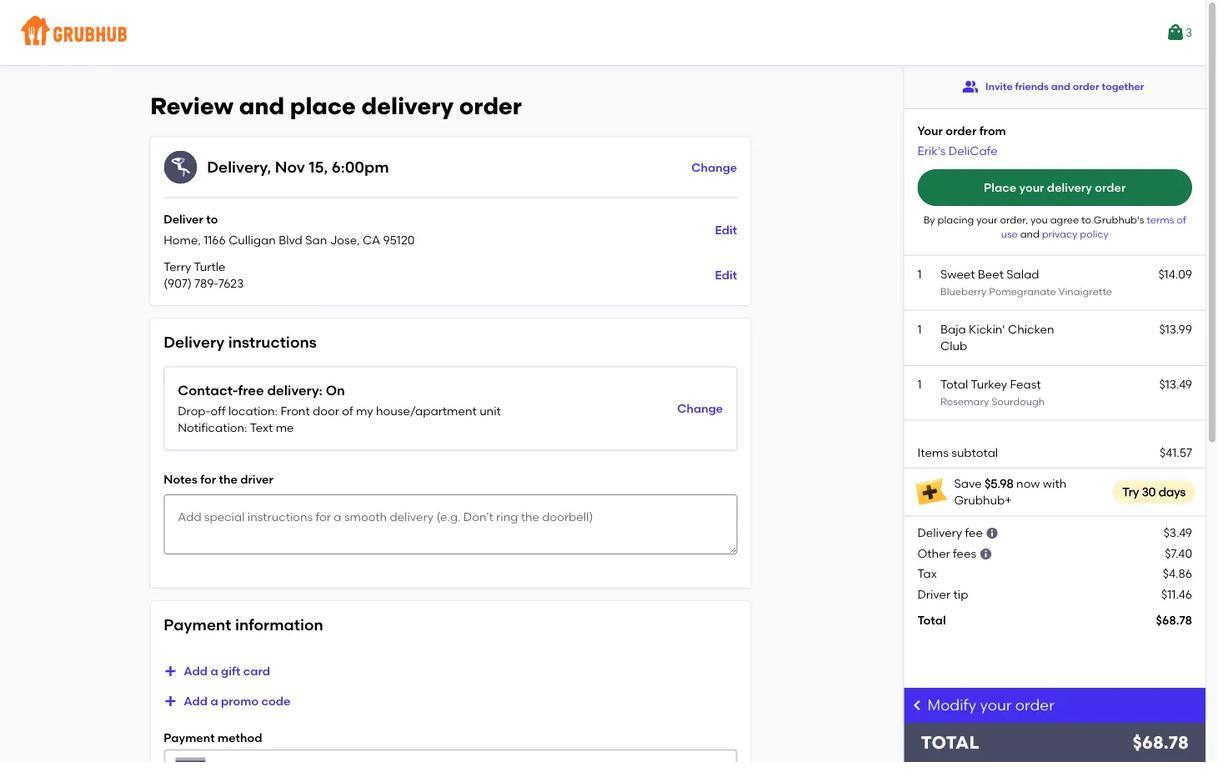 Task type: vqa. For each thing, say whether or not it's contained in the screenshot.
$14.09
yes



Task type: locate. For each thing, give the bounding box(es) containing it.
total down driver
[[918, 613, 946, 628]]

invite friends and order together
[[986, 80, 1144, 92]]

$13.49 rosemary sourdough
[[941, 377, 1192, 408]]

2 vertical spatial your
[[980, 696, 1012, 714]]

order inside "your order from erik's delicafe"
[[946, 123, 977, 138]]

1 horizontal spatial delivery
[[918, 525, 962, 539]]

2 horizontal spatial and
[[1051, 80, 1071, 92]]

baja kickin' chicken club
[[941, 322, 1054, 353]]

,
[[267, 158, 271, 176], [198, 232, 201, 247], [357, 232, 360, 247]]

1 vertical spatial payment
[[164, 730, 215, 745]]

0 vertical spatial delivery
[[164, 333, 225, 352]]

payment for review
[[164, 616, 231, 634]]

1 left baja
[[918, 322, 922, 336]]

add
[[184, 664, 208, 678], [184, 694, 208, 708]]

location:
[[229, 404, 278, 418]]

deliver to home , 1166 culligan blvd san jose , ca 95120
[[164, 212, 415, 247]]

of right terms
[[1177, 213, 1186, 225]]

$7.40
[[1165, 546, 1192, 560]]

1 vertical spatial change button
[[677, 394, 723, 424]]

1 edit from the top
[[715, 223, 737, 237]]

of left my
[[342, 404, 353, 418]]

1 vertical spatial 1
[[918, 322, 922, 336]]

a left gift
[[210, 664, 218, 678]]

ca
[[363, 232, 380, 247]]

1 vertical spatial change
[[677, 401, 723, 415]]

beet
[[978, 267, 1004, 281]]

payment up add a gift card button
[[164, 616, 231, 634]]

a for gift
[[210, 664, 218, 678]]

place your delivery order button
[[918, 169, 1192, 206]]

2 payment from the top
[[164, 730, 215, 745]]

edit
[[715, 223, 737, 237], [715, 268, 737, 282]]

delivery for delivery fee
[[918, 525, 962, 539]]

0 vertical spatial edit
[[715, 223, 737, 237]]

your inside place your delivery order button
[[1019, 180, 1044, 194]]

edit button
[[715, 215, 737, 245], [715, 260, 737, 290]]

terms
[[1147, 213, 1174, 225]]

other
[[918, 546, 950, 560]]

1 vertical spatial of
[[342, 404, 353, 418]]

0 vertical spatial of
[[1177, 213, 1186, 225]]

rosemary
[[941, 396, 989, 408]]

svg image left add a gift card
[[164, 665, 177, 678]]

1 vertical spatial a
[[210, 694, 218, 708]]

on
[[326, 382, 345, 398]]

tax
[[918, 567, 937, 581]]

1 vertical spatial your
[[977, 213, 998, 225]]

place your delivery order
[[984, 180, 1126, 194]]

the
[[219, 472, 237, 486]]

, left nov
[[267, 158, 271, 176]]

svg image inside add a promo code button
[[164, 695, 177, 708]]

payment left method
[[164, 730, 215, 745]]

add a gift card button
[[164, 656, 270, 686]]

1 up items
[[918, 377, 922, 391]]

edit button for terry turtle (907) 789-7623
[[715, 260, 737, 290]]

1 edit button from the top
[[715, 215, 737, 245]]

svg image left modify
[[911, 699, 924, 712]]

delivery for delivery instructions
[[164, 333, 225, 352]]

with
[[1043, 476, 1067, 491]]

friends
[[1015, 80, 1049, 92]]

$41.57
[[1160, 445, 1192, 459]]

3
[[1186, 25, 1192, 39]]

delivery up front
[[267, 382, 319, 398]]

payment for payment
[[164, 730, 215, 745]]

card
[[243, 664, 270, 678]]

to inside the deliver to home , 1166 culligan blvd san jose , ca 95120
[[206, 212, 218, 227]]

total up rosemary
[[941, 377, 968, 391]]

my
[[356, 404, 373, 418]]

2 vertical spatial 1
[[918, 377, 922, 391]]

:
[[319, 382, 323, 398]]

a
[[210, 664, 218, 678], [210, 694, 218, 708]]

club
[[941, 339, 967, 353]]

1 left sweet
[[918, 267, 922, 281]]

off
[[211, 404, 226, 418]]

turtle
[[194, 259, 225, 274]]

edit button for deliver to home , 1166 culligan blvd san jose , ca 95120
[[715, 215, 737, 245]]

to up 1166
[[206, 212, 218, 227]]

6:00pm
[[332, 158, 389, 176]]

0 horizontal spatial to
[[206, 212, 218, 227]]

of
[[1177, 213, 1186, 225], [342, 404, 353, 418]]

3 button
[[1166, 18, 1192, 48]]

delivery icon image
[[164, 151, 197, 184]]

save $5.98
[[954, 476, 1014, 491]]

svg image right fees
[[979, 548, 993, 561]]

1 vertical spatial edit button
[[715, 260, 737, 290]]

2 1 from the top
[[918, 322, 922, 336]]

instructions
[[228, 333, 317, 352]]

a left promo in the left bottom of the page
[[210, 694, 218, 708]]

0 vertical spatial payment
[[164, 616, 231, 634]]

add down add a gift card button
[[184, 694, 208, 708]]

your order from erik's delicafe
[[918, 123, 1006, 158]]

1 add from the top
[[184, 664, 208, 678]]

2 edit from the top
[[715, 268, 737, 282]]

payment
[[164, 616, 231, 634], [164, 730, 215, 745]]

information
[[235, 616, 323, 634]]

terry
[[164, 259, 191, 274]]

delivery
[[362, 92, 454, 120], [207, 158, 267, 176], [1047, 180, 1092, 194], [267, 382, 319, 398]]

chicken
[[1008, 322, 1054, 336]]

1 vertical spatial add
[[184, 694, 208, 708]]

0 vertical spatial a
[[210, 664, 218, 678]]

notes for the driver
[[164, 472, 273, 486]]

edit for terry turtle (907) 789-7623
[[715, 268, 737, 282]]

your right modify
[[980, 696, 1012, 714]]

san
[[305, 232, 327, 247]]

change for nov 15, 6:00pm
[[691, 160, 737, 174]]

0 vertical spatial add
[[184, 664, 208, 678]]

add a promo code button
[[164, 686, 291, 716]]

and right friends
[[1051, 80, 1071, 92]]

, left ca at left top
[[357, 232, 360, 247]]

2 a from the top
[[210, 694, 218, 708]]

1
[[918, 267, 922, 281], [918, 322, 922, 336], [918, 377, 922, 391]]

your for place
[[1019, 180, 1044, 194]]

1 for sweet beet salad
[[918, 267, 922, 281]]

$5.98
[[985, 476, 1014, 491]]

1 vertical spatial $68.78
[[1133, 732, 1189, 753]]

1 1 from the top
[[918, 267, 922, 281]]

a for promo
[[210, 694, 218, 708]]

place
[[984, 180, 1017, 194]]

delivery up the contact-
[[164, 333, 225, 352]]

by placing your order, you agree to grubhub's
[[924, 213, 1147, 225]]

Notes for the driver text field
[[164, 494, 737, 554]]

svg image down add a gift card button
[[164, 695, 177, 708]]

1 a from the top
[[210, 664, 218, 678]]

front
[[281, 404, 310, 418]]

add left gift
[[184, 664, 208, 678]]

0 vertical spatial 1
[[918, 267, 922, 281]]

your right place
[[1019, 180, 1044, 194]]

0 vertical spatial edit button
[[715, 215, 737, 245]]

(907)
[[164, 276, 192, 291]]

1 payment from the top
[[164, 616, 231, 634]]

0 horizontal spatial and
[[239, 92, 284, 120]]

0 vertical spatial change button
[[691, 152, 737, 182]]

delivery left nov
[[207, 158, 267, 176]]

to
[[206, 212, 218, 227], [1082, 213, 1091, 225]]

1 vertical spatial edit
[[715, 268, 737, 282]]

0 horizontal spatial of
[[342, 404, 353, 418]]

svg image
[[979, 548, 993, 561], [164, 665, 177, 678], [164, 695, 177, 708], [911, 699, 924, 712]]

total down modify
[[921, 732, 979, 753]]

svg image
[[986, 526, 999, 540]]

1 vertical spatial total
[[918, 613, 946, 628]]

turkey
[[971, 377, 1007, 391]]

total
[[941, 377, 968, 391], [918, 613, 946, 628], [921, 732, 979, 753]]

0 horizontal spatial delivery
[[164, 333, 225, 352]]

and left place
[[239, 92, 284, 120]]

invite
[[986, 80, 1013, 92]]

3 1 from the top
[[918, 377, 922, 391]]

7623
[[218, 276, 244, 291]]

add for add a gift card
[[184, 664, 208, 678]]

$68.78
[[1156, 613, 1192, 628], [1133, 732, 1189, 753]]

house/apartment
[[376, 404, 477, 418]]

delivery inside place your delivery order button
[[1047, 180, 1092, 194]]

1 vertical spatial delivery
[[918, 525, 962, 539]]

1 horizontal spatial of
[[1177, 213, 1186, 225]]

change for drop-off location:
[[677, 401, 723, 415]]

to up policy
[[1082, 213, 1091, 225]]

svg image inside add a gift card button
[[164, 665, 177, 678]]

privacy
[[1042, 228, 1078, 240]]

your for modify
[[980, 696, 1012, 714]]

delivery up the other
[[918, 525, 962, 539]]

and inside invite friends and order together "button"
[[1051, 80, 1071, 92]]

svg image for modify your order
[[911, 699, 924, 712]]

1 for total turkey feast
[[918, 377, 922, 391]]

place
[[290, 92, 356, 120]]

unit
[[480, 404, 501, 418]]

2 add from the top
[[184, 694, 208, 708]]

, left 1166
[[198, 232, 201, 247]]

2 edit button from the top
[[715, 260, 737, 290]]

svg image for add a gift card
[[164, 665, 177, 678]]

your left order,
[[977, 213, 998, 225]]

delivery instructions
[[164, 333, 317, 352]]

and down by placing your order, you agree to grubhub's
[[1020, 228, 1040, 240]]

0 vertical spatial your
[[1019, 180, 1044, 194]]

delivery up agree
[[1047, 180, 1092, 194]]

jose
[[330, 232, 357, 247]]

0 vertical spatial change
[[691, 160, 737, 174]]

driver tip
[[918, 587, 968, 601]]

delivery
[[164, 333, 225, 352], [918, 525, 962, 539]]



Task type: describe. For each thing, give the bounding box(es) containing it.
agree
[[1050, 213, 1079, 225]]

vinaigrette
[[1059, 286, 1112, 298]]

for
[[200, 472, 216, 486]]

now with grubhub+
[[954, 476, 1067, 507]]

1166
[[204, 232, 226, 247]]

svg image for add a promo code
[[164, 695, 177, 708]]

try
[[1123, 485, 1139, 499]]

try 30 days
[[1123, 485, 1186, 499]]

promo
[[221, 694, 259, 708]]

terms of use link
[[1001, 213, 1186, 240]]

2 horizontal spatial ,
[[357, 232, 360, 247]]

use
[[1001, 228, 1018, 240]]

1 for baja kickin' chicken club
[[918, 322, 922, 336]]

30
[[1142, 485, 1156, 499]]

free
[[238, 382, 264, 398]]

baja
[[941, 322, 966, 336]]

95120
[[383, 232, 415, 247]]

edit for deliver to home , 1166 culligan blvd san jose , ca 95120
[[715, 223, 737, 237]]

gift
[[221, 664, 241, 678]]

add a promo code
[[184, 694, 291, 708]]

driver
[[240, 472, 273, 486]]

contact-free delivery : on drop-off location: front door of my house/apartment unit notification: text me
[[178, 382, 501, 435]]

method
[[218, 730, 262, 745]]

deliver
[[164, 212, 203, 227]]

order inside button
[[1095, 180, 1126, 194]]

add for add a promo code
[[184, 694, 208, 708]]

salad
[[1007, 267, 1039, 281]]

items subtotal
[[918, 445, 998, 459]]

add a gift card
[[184, 664, 270, 678]]

placing
[[938, 213, 974, 225]]

of inside "terms of use"
[[1177, 213, 1186, 225]]

home
[[164, 232, 198, 247]]

blvd
[[279, 232, 303, 247]]

$3.49
[[1164, 525, 1192, 539]]

of inside "contact-free delivery : on drop-off location: front door of my house/apartment unit notification: text me"
[[342, 404, 353, 418]]

sweet
[[941, 267, 975, 281]]

items
[[918, 445, 949, 459]]

contact-
[[178, 382, 238, 398]]

1 horizontal spatial ,
[[267, 158, 271, 176]]

save
[[954, 476, 982, 491]]

grubhub+
[[954, 493, 1012, 507]]

delivery up the 6:00pm
[[362, 92, 454, 120]]

789-
[[195, 276, 218, 291]]

2 vertical spatial total
[[921, 732, 979, 753]]

sweet beet salad
[[941, 267, 1039, 281]]

tip
[[954, 587, 968, 601]]

0 vertical spatial $68.78
[[1156, 613, 1192, 628]]

order inside "button"
[[1073, 80, 1100, 92]]

you
[[1031, 213, 1048, 225]]

by
[[924, 213, 935, 225]]

$14.09
[[1159, 267, 1192, 281]]

total turkey feast
[[941, 377, 1041, 391]]

subscription badge image
[[914, 475, 948, 509]]

0 vertical spatial total
[[941, 377, 968, 391]]

me
[[276, 421, 294, 435]]

grubhub's
[[1094, 213, 1144, 225]]

fees
[[953, 546, 976, 560]]

notes
[[164, 472, 197, 486]]

change button for nov 15, 6:00pm
[[691, 152, 737, 182]]

and privacy policy
[[1020, 228, 1109, 240]]

erik's delicafe link
[[918, 144, 998, 158]]

culligan
[[229, 232, 276, 247]]

modify your order
[[928, 696, 1055, 714]]

0 horizontal spatial ,
[[198, 232, 201, 247]]

drop-
[[178, 404, 211, 418]]

1 horizontal spatial and
[[1020, 228, 1040, 240]]

$11.46
[[1162, 587, 1192, 601]]

driver
[[918, 587, 951, 601]]

delivery inside "contact-free delivery : on drop-off location: front door of my house/apartment unit notification: text me"
[[267, 382, 319, 398]]

door
[[313, 404, 339, 418]]

$14.09 blueberry pomegranate vinaigrette
[[941, 267, 1192, 298]]

order,
[[1000, 213, 1028, 225]]

delivery , nov 15, 6:00pm
[[207, 158, 389, 176]]

main navigation navigation
[[0, 0, 1206, 65]]

blueberry
[[941, 286, 987, 298]]

delivery fee
[[918, 525, 983, 539]]

policy
[[1080, 228, 1109, 240]]

fee
[[965, 525, 983, 539]]

$13.49
[[1160, 377, 1192, 391]]

change button for drop-off location:
[[677, 394, 723, 424]]

terry turtle (907) 789-7623
[[164, 259, 244, 291]]

subtotal
[[952, 445, 998, 459]]

from
[[980, 123, 1006, 138]]

erik's
[[918, 144, 946, 158]]

1 horizontal spatial to
[[1082, 213, 1091, 225]]

payment method
[[164, 730, 262, 745]]

$4.86
[[1163, 567, 1192, 581]]

other fees
[[918, 546, 976, 560]]

together
[[1102, 80, 1144, 92]]

nov
[[275, 158, 305, 176]]

pomegranate
[[989, 286, 1056, 298]]

people icon image
[[962, 78, 979, 95]]

days
[[1159, 485, 1186, 499]]



